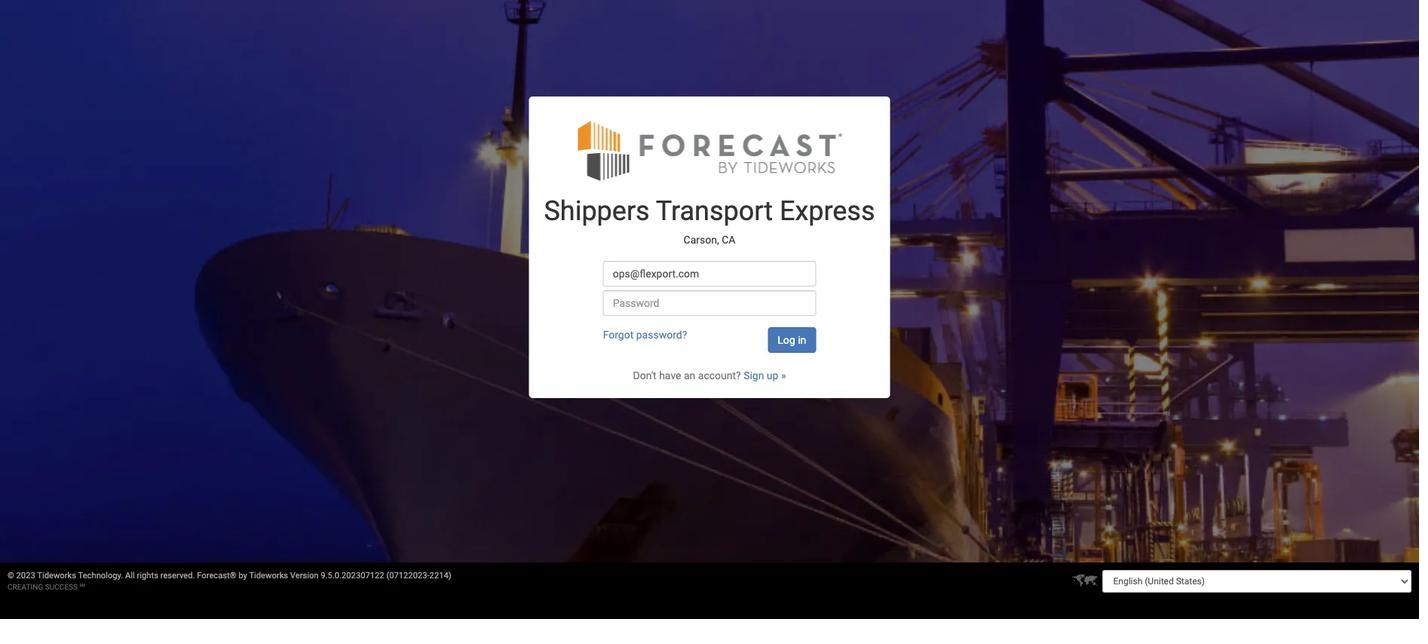 Task type: locate. For each thing, give the bounding box(es) containing it.
1 horizontal spatial tideworks
[[249, 571, 288, 581]]

rights
[[137, 571, 158, 581]]

0 horizontal spatial tideworks
[[37, 571, 76, 581]]

shippers
[[544, 196, 650, 227]]

password?
[[636, 329, 687, 341]]

version
[[290, 571, 319, 581]]

don't have an account? sign up »
[[633, 370, 786, 382]]

don't
[[633, 370, 657, 382]]

»
[[781, 370, 786, 382]]

carson,
[[684, 234, 719, 246]]

sign up » link
[[744, 370, 786, 382]]

©
[[8, 571, 14, 581]]

Email or username text field
[[603, 261, 816, 287]]

forgot password? link
[[603, 329, 687, 341]]

log in button
[[768, 328, 816, 353]]

tideworks up success
[[37, 571, 76, 581]]

tideworks right by
[[249, 571, 288, 581]]

tideworks
[[37, 571, 76, 581], [249, 571, 288, 581]]

up
[[767, 370, 779, 382]]

2023
[[16, 571, 35, 581]]

9.5.0.202307122
[[321, 571, 384, 581]]

reserved.
[[160, 571, 195, 581]]

1 tideworks from the left
[[37, 571, 76, 581]]



Task type: describe. For each thing, give the bounding box(es) containing it.
express
[[780, 196, 875, 227]]

by
[[239, 571, 247, 581]]

forgot
[[603, 329, 634, 341]]

log
[[778, 334, 795, 346]]

all
[[125, 571, 135, 581]]

an
[[684, 370, 696, 382]]

ca
[[722, 234, 736, 246]]

creating
[[8, 583, 43, 591]]

sign
[[744, 370, 764, 382]]

℠
[[80, 583, 85, 591]]

(07122023-
[[386, 571, 430, 581]]

transport
[[656, 196, 773, 227]]

forecast® by tideworks image
[[578, 119, 842, 182]]

have
[[659, 370, 681, 382]]

success
[[45, 583, 78, 591]]

2 tideworks from the left
[[249, 571, 288, 581]]

2214)
[[430, 571, 452, 581]]

forgot password? log in
[[603, 329, 806, 346]]

technology.
[[78, 571, 123, 581]]

shippers transport express carson, ca
[[544, 196, 875, 246]]

Password password field
[[603, 291, 816, 316]]

forecast®
[[197, 571, 236, 581]]

in
[[798, 334, 806, 346]]

account?
[[698, 370, 741, 382]]

© 2023 tideworks technology. all rights reserved. forecast® by tideworks version 9.5.0.202307122 (07122023-2214) creating success ℠
[[8, 571, 452, 591]]



Task type: vqa. For each thing, say whether or not it's contained in the screenshot.
left TIDEWORKS
yes



